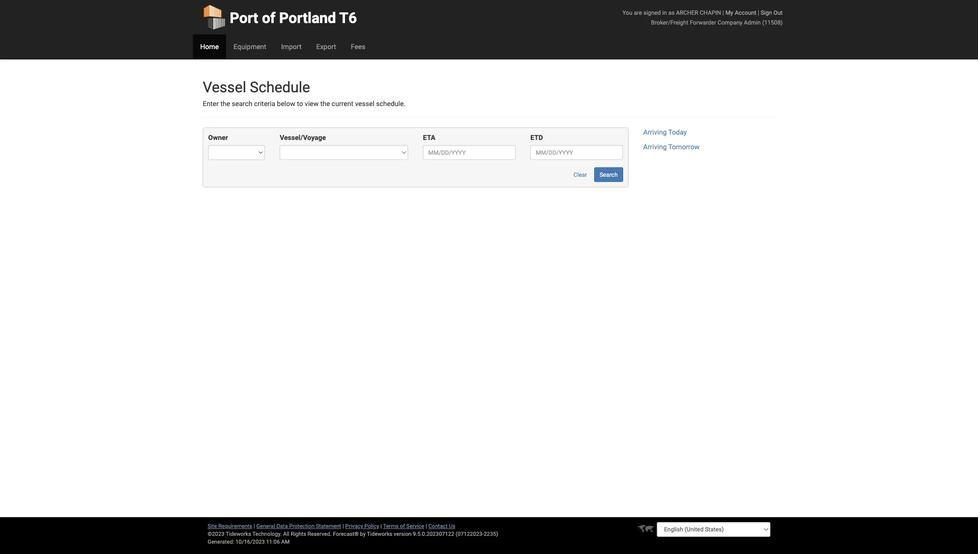 Task type: vqa. For each thing, say whether or not it's contained in the screenshot.
the
yes



Task type: describe. For each thing, give the bounding box(es) containing it.
general
[[256, 523, 275, 530]]

generated:
[[208, 539, 234, 545]]

site requirements link
[[208, 523, 252, 530]]

company
[[718, 19, 742, 26]]

statement
[[316, 523, 341, 530]]

vessel/voyage
[[280, 134, 326, 142]]

data
[[276, 523, 288, 530]]

version
[[394, 531, 412, 537]]

view
[[305, 100, 319, 108]]

my account link
[[725, 9, 756, 16]]

| up the 9.5.0.202307122
[[426, 523, 427, 530]]

arriving today
[[643, 128, 687, 136]]

port of portland t6 link
[[203, 0, 357, 34]]

import button
[[274, 34, 309, 59]]

search button
[[594, 167, 623, 182]]

equipment button
[[226, 34, 274, 59]]

©2023 tideworks
[[208, 531, 251, 537]]

signed
[[644, 9, 661, 16]]

2235)
[[484, 531, 498, 537]]

general data protection statement link
[[256, 523, 341, 530]]

to
[[297, 100, 303, 108]]

| up tideworks
[[381, 523, 382, 530]]

admin
[[744, 19, 761, 26]]

export
[[316, 43, 336, 51]]

technology.
[[252, 531, 282, 537]]

you
[[623, 9, 632, 16]]

you are signed in as archer chapin | my account | sign out broker/freight forwarder company admin (11508)
[[623, 9, 783, 26]]

2 the from the left
[[320, 100, 330, 108]]

broker/freight
[[651, 19, 688, 26]]

tideworks
[[367, 531, 392, 537]]

vessel
[[203, 78, 246, 96]]

of inside site requirements | general data protection statement | privacy policy | terms of service | contact us ©2023 tideworks technology. all rights reserved. forecast® by tideworks version 9.5.0.202307122 (07122023-2235) generated: 10/16/2023 11:06 am
[[400, 523, 405, 530]]

(11508)
[[762, 19, 783, 26]]

eta
[[423, 134, 435, 142]]

clear button
[[568, 167, 592, 182]]

sign
[[761, 9, 772, 16]]

contact us link
[[428, 523, 455, 530]]

port of portland t6
[[230, 9, 357, 27]]

0 vertical spatial of
[[262, 9, 276, 27]]

| left sign
[[758, 9, 759, 16]]

home
[[200, 43, 219, 51]]

site requirements | general data protection statement | privacy policy | terms of service | contact us ©2023 tideworks technology. all rights reserved. forecast® by tideworks version 9.5.0.202307122 (07122023-2235) generated: 10/16/2023 11:06 am
[[208, 523, 498, 545]]

11:06
[[266, 539, 280, 545]]

arriving for arriving today
[[643, 128, 667, 136]]

tomorrow
[[668, 143, 700, 151]]

us
[[449, 523, 455, 530]]



Task type: locate. For each thing, give the bounding box(es) containing it.
equipment
[[234, 43, 266, 51]]

fees
[[351, 43, 365, 51]]

ETA text field
[[423, 145, 516, 160]]

1 the from the left
[[220, 100, 230, 108]]

import
[[281, 43, 302, 51]]

site
[[208, 523, 217, 530]]

by
[[360, 531, 366, 537]]

t6
[[339, 9, 357, 27]]

below
[[277, 100, 295, 108]]

reserved.
[[308, 531, 332, 537]]

vessel schedule enter the search criteria below to view the current vessel schedule.
[[203, 78, 406, 108]]

0 vertical spatial arriving
[[643, 128, 667, 136]]

search
[[232, 100, 252, 108]]

0 horizontal spatial the
[[220, 100, 230, 108]]

portland
[[279, 9, 336, 27]]

forecast®
[[333, 531, 359, 537]]

arriving tomorrow link
[[643, 143, 700, 151]]

| left general
[[254, 523, 255, 530]]

port
[[230, 9, 258, 27]]

10/16/2023
[[236, 539, 265, 545]]

policy
[[364, 523, 379, 530]]

1 horizontal spatial the
[[320, 100, 330, 108]]

schedule.
[[376, 100, 406, 108]]

2 arriving from the top
[[643, 143, 667, 151]]

search
[[600, 171, 618, 178]]

arriving up "arriving tomorrow" link at top right
[[643, 128, 667, 136]]

all
[[283, 531, 289, 537]]

archer
[[676, 9, 698, 16]]

arriving down arriving today
[[643, 143, 667, 151]]

home button
[[193, 34, 226, 59]]

the right view
[[320, 100, 330, 108]]

| left my
[[723, 9, 724, 16]]

1 vertical spatial of
[[400, 523, 405, 530]]

arriving
[[643, 128, 667, 136], [643, 143, 667, 151]]

owner
[[208, 134, 228, 142]]

1 vertical spatial arriving
[[643, 143, 667, 151]]

the right enter
[[220, 100, 230, 108]]

arriving today link
[[643, 128, 687, 136]]

the
[[220, 100, 230, 108], [320, 100, 330, 108]]

protection
[[289, 523, 315, 530]]

1 arriving from the top
[[643, 128, 667, 136]]

terms of service link
[[383, 523, 424, 530]]

of right port
[[262, 9, 276, 27]]

sign out link
[[761, 9, 783, 16]]

are
[[634, 9, 642, 16]]

account
[[735, 9, 756, 16]]

arriving tomorrow
[[643, 143, 700, 151]]

requirements
[[218, 523, 252, 530]]

am
[[281, 539, 290, 545]]

fees button
[[343, 34, 373, 59]]

today
[[668, 128, 687, 136]]

current
[[332, 100, 353, 108]]

| up forecast®
[[343, 523, 344, 530]]

as
[[668, 9, 675, 16]]

schedule
[[250, 78, 310, 96]]

of up version at the bottom left
[[400, 523, 405, 530]]

criteria
[[254, 100, 275, 108]]

|
[[723, 9, 724, 16], [758, 9, 759, 16], [254, 523, 255, 530], [343, 523, 344, 530], [381, 523, 382, 530], [426, 523, 427, 530]]

terms
[[383, 523, 399, 530]]

0 horizontal spatial of
[[262, 9, 276, 27]]

1 horizontal spatial of
[[400, 523, 405, 530]]

export button
[[309, 34, 343, 59]]

forwarder
[[690, 19, 716, 26]]

privacy policy link
[[345, 523, 379, 530]]

9.5.0.202307122
[[413, 531, 454, 537]]

vessel
[[355, 100, 374, 108]]

etd
[[530, 134, 543, 142]]

service
[[406, 523, 424, 530]]

my
[[725, 9, 733, 16]]

chapin
[[700, 9, 721, 16]]

out
[[774, 9, 783, 16]]

ETD text field
[[530, 145, 623, 160]]

rights
[[291, 531, 306, 537]]

clear
[[573, 171, 587, 178]]

enter
[[203, 100, 219, 108]]

contact
[[428, 523, 448, 530]]

arriving for arriving tomorrow
[[643, 143, 667, 151]]

in
[[662, 9, 667, 16]]

(07122023-
[[456, 531, 484, 537]]

privacy
[[345, 523, 363, 530]]

of
[[262, 9, 276, 27], [400, 523, 405, 530]]



